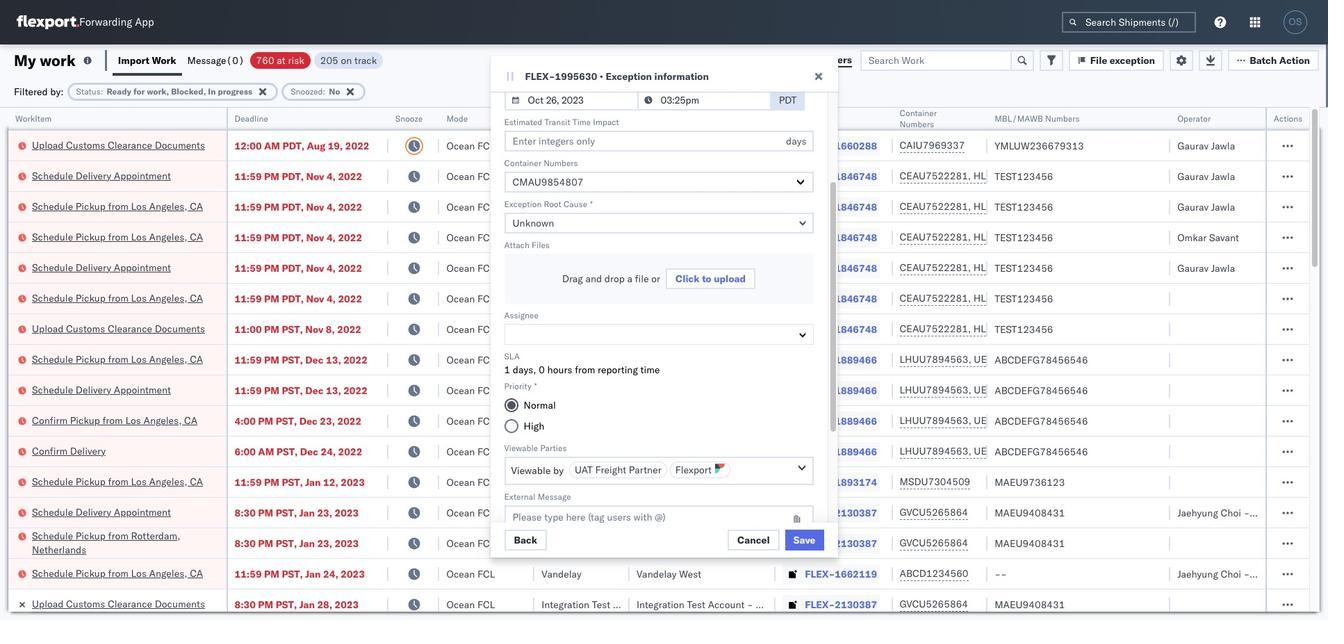 Task type: locate. For each thing, give the bounding box(es) containing it.
dec up 11:59 pm pst, jan 12, 2023
[[300, 445, 318, 458]]

3 1889466 from the top
[[835, 415, 877, 427]]

1 horizontal spatial vandelay
[[637, 568, 677, 580]]

6 11:59 from the top
[[235, 354, 262, 366]]

0 vertical spatial 8:30
[[235, 507, 256, 519]]

3 schedule delivery appointment link from the top
[[32, 383, 171, 397]]

0 vertical spatial account
[[708, 507, 745, 519]]

to right reset at the right
[[777, 54, 786, 66]]

demo for bookings
[[581, 476, 606, 488]]

2 lagerfeld from the top
[[776, 537, 818, 550]]

5 schedule from the top
[[32, 292, 73, 304]]

0 vertical spatial gvcu5265864
[[900, 506, 969, 519]]

1 vertical spatial upload customs clearance documents
[[32, 322, 205, 335]]

2022 for 1st upload customs clearance documents button from the top of the page
[[345, 139, 370, 152]]

viewable parties
[[504, 443, 567, 453]]

2023 up 8:30 pm pst, jan 28, 2023
[[341, 568, 365, 580]]

0 vertical spatial integration test account - karl lagerfeld
[[637, 507, 818, 519]]

0 vertical spatial upload customs clearance documents link
[[32, 138, 205, 152]]

11 schedule from the top
[[32, 567, 73, 580]]

resize handle column header for consignee
[[759, 108, 776, 620]]

pst, down 11:59 pm pst, jan 12, 2023
[[276, 507, 297, 519]]

vandelay
[[542, 568, 582, 580], [637, 568, 677, 580]]

back button
[[504, 530, 547, 551]]

1 11:59 pm pst, dec 13, 2022 from the top
[[235, 354, 368, 366]]

resize handle column header for deadline
[[372, 108, 389, 620]]

3 schedule from the top
[[32, 230, 73, 243]]

1 maeu9408431 from the top
[[995, 507, 1065, 519]]

confirm
[[32, 414, 68, 427], [32, 445, 68, 457]]

0 vertical spatial confirm
[[32, 414, 68, 427]]

1 vertical spatial maeu9408431
[[995, 537, 1065, 550]]

* right cause
[[590, 199, 593, 209]]

4 4, from the top
[[327, 262, 336, 274]]

760 at risk
[[256, 54, 304, 66]]

drag
[[562, 273, 583, 285]]

at
[[277, 54, 286, 66]]

23,
[[320, 415, 335, 427], [317, 507, 332, 519], [317, 537, 332, 550]]

1 horizontal spatial exception
[[606, 70, 652, 83]]

pst,
[[282, 323, 303, 335], [282, 354, 303, 366], [282, 384, 303, 397], [276, 415, 297, 427], [277, 445, 298, 458], [282, 476, 303, 488], [276, 507, 297, 519], [276, 537, 297, 550], [282, 568, 303, 580], [276, 598, 297, 611]]

container numbers up the cmau9854807
[[504, 158, 578, 168]]

2 vertical spatial 8:30
[[235, 598, 256, 611]]

3 gaurav from the top
[[1178, 201, 1209, 213]]

flex id
[[783, 113, 809, 124]]

2022 for 3rd schedule pickup from los angeles, ca button
[[338, 292, 362, 305]]

1 vertical spatial upload customs clearance documents link
[[32, 322, 205, 335]]

2 vertical spatial account
[[708, 598, 745, 611]]

flex-2130387 up flex-1662119
[[805, 537, 877, 550]]

hlxu6269489, for fourth schedule delivery appointment button from the bottom of the page the 'schedule delivery appointment' link
[[974, 170, 1045, 182]]

0 horizontal spatial exception
[[504, 199, 542, 209]]

gvcu5265864 down msdu7304509
[[900, 506, 969, 519]]

mode
[[447, 113, 468, 124]]

flexport button
[[670, 462, 731, 478]]

14 ocean fcl from the top
[[447, 537, 495, 550]]

1 vertical spatial documents
[[155, 322, 205, 335]]

24, up the 12,
[[321, 445, 336, 458]]

schedule delivery appointment link for second schedule delivery appointment button from the bottom
[[32, 383, 171, 397]]

schedule for schedule pickup from rotterdam, netherlands button
[[32, 529, 73, 542]]

resize handle column header
[[210, 108, 226, 620], [372, 108, 389, 620], [423, 108, 440, 620], [518, 108, 535, 620], [613, 108, 630, 620], [759, 108, 776, 620], [876, 108, 893, 620], [971, 108, 988, 620], [1154, 108, 1171, 620], [1249, 108, 1266, 620], [1293, 108, 1310, 620]]

no
[[329, 86, 340, 96]]

0 vertical spatial 11:59 pm pst, dec 13, 2022
[[235, 354, 368, 366]]

1 vertical spatial clearance
[[108, 322, 152, 335]]

1 jawla from the top
[[1212, 139, 1236, 152]]

13, up 4:00 pm pst, dec 23, 2022
[[326, 384, 341, 397]]

3 abcdefg78456546 from the top
[[995, 415, 1089, 427]]

flex-1889466 for schedule delivery appointment
[[805, 384, 877, 397]]

1 schedule pickup from los angeles, ca from the top
[[32, 200, 203, 212]]

2 appointment from the top
[[114, 261, 171, 274]]

11:59 pm pst, dec 13, 2022 down 11:00 pm pst, nov 8, 2022
[[235, 354, 368, 366]]

3 uetu5238478 from the top
[[974, 414, 1042, 427]]

upload for 1st upload customs clearance documents button from the top of the page
[[32, 139, 64, 151]]

message down by
[[538, 492, 571, 502]]

11:59
[[235, 170, 262, 183], [235, 201, 262, 213], [235, 231, 262, 244], [235, 262, 262, 274], [235, 292, 262, 305], [235, 354, 262, 366], [235, 384, 262, 397], [235, 476, 262, 488], [235, 568, 262, 580]]

0 horizontal spatial --
[[637, 139, 649, 152]]

schedule for 3rd schedule delivery appointment button from the bottom of the page
[[32, 261, 73, 274]]

1889466 for confirm pickup from los angeles, ca
[[835, 415, 877, 427]]

2 vertical spatial flex-2130387
[[805, 598, 877, 611]]

11 resize handle column header from the left
[[1293, 108, 1310, 620]]

filters
[[824, 54, 852, 66]]

8:30 pm pst, jan 28, 2023
[[235, 598, 359, 611]]

estimated transit time impact
[[504, 117, 619, 127]]

6 ceau7522281, hlxu6269489, hlxu8034992 from the top
[[900, 323, 1116, 335]]

2 documents from the top
[[155, 322, 205, 335]]

0 horizontal spatial to
[[702, 273, 712, 285]]

4 jawla from the top
[[1212, 262, 1236, 274]]

confirm for confirm pickup from los angeles, ca
[[32, 414, 68, 427]]

los inside confirm pickup from los angeles, ca link
[[125, 414, 141, 427]]

mbl/mawb numbers
[[995, 113, 1080, 124]]

3 ceau7522281, from the top
[[900, 231, 971, 243]]

1 vertical spatial flex-2130387
[[805, 537, 877, 550]]

2 vertical spatial gvcu5265864
[[900, 598, 969, 610]]

4:00
[[235, 415, 256, 427]]

2 13, from the top
[[326, 384, 341, 397]]

filtered
[[14, 85, 48, 98]]

pst, down the 11:59 pm pst, jan 24, 2023
[[276, 598, 297, 611]]

2 hlxu8034992 from the top
[[1048, 200, 1116, 213]]

lhuu7894563, uetu5238478
[[900, 353, 1042, 366], [900, 384, 1042, 396], [900, 414, 1042, 427], [900, 445, 1042, 457]]

9 schedule from the top
[[32, 506, 73, 518]]

1 vertical spatial gvcu5265864
[[900, 537, 969, 549]]

1 vertical spatial integration
[[637, 537, 685, 550]]

1 vertical spatial demo
[[581, 476, 606, 488]]

am right 12:00
[[264, 139, 280, 152]]

2 demo from the top
[[581, 476, 606, 488]]

schedule pickup from rotterdam, netherlands link
[[32, 529, 208, 557]]

test
[[603, 170, 621, 183], [698, 170, 716, 183], [603, 201, 621, 213], [698, 201, 716, 213], [603, 231, 621, 244], [698, 231, 716, 244], [603, 262, 621, 274], [698, 262, 716, 274], [603, 292, 621, 305], [698, 292, 716, 305], [603, 323, 621, 335], [698, 323, 716, 335], [603, 354, 621, 366], [698, 354, 716, 366], [603, 384, 621, 397], [603, 415, 621, 427], [603, 445, 621, 458], [698, 445, 716, 458], [680, 476, 698, 488], [687, 507, 706, 519], [1253, 507, 1271, 519], [687, 537, 706, 550], [687, 598, 706, 611]]

integration test account - karl lagerfeld up west
[[637, 537, 818, 550]]

1 demo from the top
[[581, 139, 606, 152]]

8 11:59 from the top
[[235, 476, 262, 488]]

delivery inside 'button'
[[70, 445, 106, 457]]

ocean fcl
[[447, 139, 495, 152], [447, 170, 495, 183], [447, 201, 495, 213], [447, 231, 495, 244], [447, 262, 495, 274], [447, 292, 495, 305], [447, 323, 495, 335], [447, 354, 495, 366], [447, 384, 495, 397], [447, 415, 495, 427], [447, 445, 495, 458], [447, 476, 495, 488], [447, 507, 495, 519], [447, 537, 495, 550], [447, 568, 495, 580], [447, 598, 495, 611]]

1 schedule delivery appointment from the top
[[32, 169, 171, 182]]

uetu5238478 for schedule pickup from los angeles, ca
[[974, 353, 1042, 366]]

8 resize handle column header from the left
[[971, 108, 988, 620]]

1 vertical spatial account
[[708, 537, 745, 550]]

1 vertical spatial 13,
[[326, 384, 341, 397]]

5 11:59 from the top
[[235, 292, 262, 305]]

1 resize handle column header from the left
[[210, 108, 226, 620]]

0 vertical spatial clearance
[[108, 139, 152, 151]]

8:30 up the 11:59 pm pst, jan 24, 2023
[[235, 537, 256, 550]]

1 vertical spatial 11:59 pm pst, dec 13, 2022
[[235, 384, 368, 397]]

1 horizontal spatial --
[[995, 568, 1007, 580]]

integration down 'vandelay west'
[[637, 598, 685, 611]]

batch action button
[[1229, 50, 1320, 71]]

resize handle column header for client name
[[613, 108, 630, 620]]

205
[[320, 54, 338, 66]]

-- down consignee button
[[637, 139, 649, 152]]

2 vertical spatial 2130387
[[835, 598, 877, 611]]

vandelay left west
[[637, 568, 677, 580]]

23, for schedule delivery appointment
[[317, 507, 332, 519]]

hlxu8034992 for 3rd schedule pickup from los angeles, ca button
[[1048, 292, 1116, 305]]

1 1889466 from the top
[[835, 354, 877, 366]]

priority
[[504, 381, 532, 391]]

1 vertical spatial flexport demo consignee
[[542, 476, 656, 488]]

11:59 pm pst, dec 13, 2022 up 4:00 pm pst, dec 23, 2022
[[235, 384, 368, 397]]

msdu7304509
[[900, 476, 971, 488]]

4 lhuu7894563, from the top
[[900, 445, 972, 457]]

ceau7522281, hlxu6269489, hlxu8034992 for third schedule pickup from los angeles, ca link from the top
[[900, 292, 1116, 305]]

13,
[[326, 354, 341, 366], [326, 384, 341, 397]]

upload customs clearance documents
[[32, 139, 205, 151], [32, 322, 205, 335], [32, 598, 205, 610]]

0 vertical spatial flexport demo consignee
[[542, 139, 656, 152]]

exception right •
[[606, 70, 652, 83]]

container up caiu7969337
[[900, 108, 937, 118]]

maeu9736123
[[995, 476, 1065, 488]]

4 fcl from the top
[[478, 231, 495, 244]]

1 vertical spatial 8:30
[[235, 537, 256, 550]]

3 ocean fcl from the top
[[447, 201, 495, 213]]

from for confirm pickup from los angeles, ca link
[[103, 414, 123, 427]]

schedule delivery appointment link for 3rd schedule delivery appointment button from the bottom of the page
[[32, 260, 171, 274]]

numbers up the cmau9854807
[[544, 158, 578, 168]]

1 vertical spatial am
[[258, 445, 274, 458]]

11:59 for third schedule pickup from los angeles, ca link from the top
[[235, 292, 262, 305]]

: for status
[[101, 86, 103, 96]]

4 hlxu6269489, from the top
[[974, 261, 1045, 274]]

0 vertical spatial 8:30 pm pst, jan 23, 2023
[[235, 507, 359, 519]]

1846748
[[835, 170, 877, 183], [835, 201, 877, 213], [835, 231, 877, 244], [835, 262, 877, 274], [835, 292, 877, 305], [835, 323, 877, 335]]

8:30 pm pst, jan 23, 2023
[[235, 507, 359, 519], [235, 537, 359, 550]]

3 11:59 pm pdt, nov 4, 2022 from the top
[[235, 231, 362, 244]]

uetu5238478
[[974, 353, 1042, 366], [974, 384, 1042, 396], [974, 414, 1042, 427], [974, 445, 1042, 457]]

numbers for container numbers button
[[900, 119, 934, 129]]

1 vertical spatial 23,
[[317, 507, 332, 519]]

2130387 up the 1662119
[[835, 537, 877, 550]]

2 lhuu7894563, uetu5238478 from the top
[[900, 384, 1042, 396]]

2 vertical spatial karl
[[756, 598, 774, 611]]

1 vertical spatial karl
[[756, 537, 774, 550]]

8 fcl from the top
[[478, 354, 495, 366]]

integration test account - karl lagerfeld down west
[[637, 598, 818, 611]]

0 vertical spatial integration
[[637, 507, 685, 519]]

lhuu7894563, uetu5238478 for schedule pickup from los angeles, ca
[[900, 353, 1042, 366]]

12,
[[323, 476, 338, 488]]

1 vertical spatial exception
[[504, 199, 542, 209]]

angeles, for first schedule pickup from los angeles, ca link from the bottom
[[149, 567, 187, 580]]

1 hlxu8034992 from the top
[[1048, 170, 1116, 182]]

delivery for 1st schedule delivery appointment button from the bottom
[[76, 506, 111, 518]]

23, down the 12,
[[317, 507, 332, 519]]

container inside button
[[900, 108, 937, 118]]

pst, left 8,
[[282, 323, 303, 335]]

1 vertical spatial confirm
[[32, 445, 68, 457]]

11:59 pm pst, dec 13, 2022 for schedule delivery appointment
[[235, 384, 368, 397]]

0 vertical spatial viewable
[[504, 443, 538, 453]]

flexport down estimated transit time impact
[[542, 139, 578, 152]]

1 confirm from the top
[[32, 414, 68, 427]]

4 gaurav from the top
[[1178, 262, 1209, 274]]

0 vertical spatial demo
[[581, 139, 606, 152]]

11:59 for the 'schedule delivery appointment' link for second schedule delivery appointment button from the bottom
[[235, 384, 262, 397]]

progress
[[218, 86, 253, 96]]

5 schedule pickup from los angeles, ca button from the top
[[32, 475, 203, 490]]

schedule delivery appointment for the 'schedule delivery appointment' link associated with 1st schedule delivery appointment button from the bottom
[[32, 506, 171, 518]]

15 fcl from the top
[[478, 568, 495, 580]]

los for 4th schedule pickup from los angeles, ca button
[[131, 353, 147, 365]]

3 documents from the top
[[155, 598, 205, 610]]

numbers for mbl/mawb numbers button
[[1046, 113, 1080, 124]]

0 vertical spatial 24,
[[321, 445, 336, 458]]

forwarding app
[[79, 16, 154, 29]]

pst, up 8:30 pm pst, jan 28, 2023
[[282, 568, 303, 580]]

import work
[[118, 54, 176, 66]]

flexport up external message
[[542, 476, 578, 488]]

1 horizontal spatial numbers
[[900, 119, 934, 129]]

nov
[[306, 170, 324, 183], [306, 201, 324, 213], [306, 231, 324, 244], [306, 262, 324, 274], [306, 292, 324, 305], [305, 323, 324, 335]]

schedule delivery appointment link for fourth schedule delivery appointment button from the bottom of the page
[[32, 169, 171, 183]]

0 vertical spatial customs
[[66, 139, 105, 151]]

ca for 5th schedule pickup from los angeles, ca button from the top of the page
[[190, 475, 203, 488]]

flex-1889466 for schedule pickup from los angeles, ca
[[805, 354, 877, 366]]

2022 for confirm pickup from los angeles, ca button
[[338, 415, 362, 427]]

11:59 pm pdt, nov 4, 2022 for fourth schedule delivery appointment button from the bottom of the page the 'schedule delivery appointment' link
[[235, 170, 362, 183]]

1 horizontal spatial *
[[590, 199, 593, 209]]

schedule delivery appointment for fourth schedule delivery appointment button from the bottom of the page the 'schedule delivery appointment' link
[[32, 169, 171, 182]]

23, up the 11:59 pm pst, jan 24, 2023
[[317, 537, 332, 550]]

0 vertical spatial lagerfeld
[[776, 507, 818, 519]]

0 vertical spatial container numbers
[[900, 108, 937, 129]]

5 schedule pickup from los angeles, ca from the top
[[32, 475, 203, 488]]

client
[[542, 113, 564, 124]]

priority *
[[504, 381, 537, 391]]

jan left the 12,
[[305, 476, 321, 488]]

2 gvcu5265864 from the top
[[900, 537, 969, 549]]

external
[[504, 492, 536, 502]]

flex-
[[525, 70, 555, 83], [805, 139, 835, 152], [805, 170, 835, 183], [805, 201, 835, 213], [805, 231, 835, 244], [805, 262, 835, 274], [805, 292, 835, 305], [805, 323, 835, 335], [805, 354, 835, 366], [805, 384, 835, 397], [805, 415, 835, 427], [805, 445, 835, 458], [805, 476, 835, 488], [805, 507, 835, 519], [805, 537, 835, 550], [805, 568, 835, 580], [805, 598, 835, 611]]

flexport. image
[[17, 15, 79, 29]]

hlxu8034992
[[1048, 170, 1116, 182], [1048, 200, 1116, 213], [1048, 231, 1116, 243], [1048, 261, 1116, 274], [1048, 292, 1116, 305], [1048, 323, 1116, 335]]

integration up 'vandelay west'
[[637, 537, 685, 550]]

from inside sla 1 days, 0 hours from reporting time
[[575, 364, 595, 376]]

1 horizontal spatial container numbers
[[900, 108, 937, 129]]

demo right by
[[581, 476, 606, 488]]

8:30 down the 11:59 pm pst, jan 24, 2023
[[235, 598, 256, 611]]

2 vertical spatial upload
[[32, 598, 64, 610]]

: left ready
[[101, 86, 103, 96]]

pickup inside the schedule pickup from rotterdam, netherlands
[[76, 529, 106, 542]]

-
[[637, 139, 643, 152], [643, 139, 649, 152], [747, 507, 753, 519], [1244, 507, 1250, 519], [747, 537, 753, 550], [995, 568, 1001, 580], [1001, 568, 1007, 580], [747, 598, 753, 611]]

confirm inside button
[[32, 414, 68, 427]]

lagerfeld right cancel
[[776, 537, 818, 550]]

pdt, for 2nd schedule pickup from los angeles, ca link from the top of the page
[[282, 231, 304, 244]]

4 schedule pickup from los angeles, ca link from the top
[[32, 352, 203, 366]]

2 vertical spatial lagerfeld
[[776, 598, 818, 611]]

pickup
[[76, 200, 106, 212], [76, 230, 106, 243], [76, 292, 106, 304], [76, 353, 106, 365], [70, 414, 100, 427], [76, 475, 106, 488], [76, 529, 106, 542], [76, 567, 106, 580]]

0 vertical spatial karl
[[756, 507, 774, 519]]

0 vertical spatial 13,
[[326, 354, 341, 366]]

1 gaurav from the top
[[1178, 139, 1209, 152]]

gvcu5265864 down the abcd1234560
[[900, 598, 969, 610]]

pst, up 6:00 am pst, dec 24, 2022 at the left of page
[[276, 415, 297, 427]]

1889466 for schedule delivery appointment
[[835, 384, 877, 397]]

flex-2130387 down flex-1662119
[[805, 598, 877, 611]]

integration test account - karl lagerfeld up cancel
[[637, 507, 818, 519]]

23, up 6:00 am pst, dec 24, 2022 at the left of page
[[320, 415, 335, 427]]

Search Work text field
[[861, 50, 1012, 71]]

2 vertical spatial 23,
[[317, 537, 332, 550]]

13, down 8,
[[326, 354, 341, 366]]

appointment for 1st schedule delivery appointment button from the bottom
[[114, 506, 171, 518]]

operator
[[1178, 113, 1211, 124]]

2130387 down 1893174
[[835, 507, 877, 519]]

1 vertical spatial *
[[535, 381, 537, 391]]

lagerfeld down flex-1662119
[[776, 598, 818, 611]]

2 flex-1889466 from the top
[[805, 384, 877, 397]]

* right priority
[[535, 381, 537, 391]]

clearance for 1st upload customs clearance documents button from the bottom of the page
[[108, 322, 152, 335]]

2 vertical spatial integration test account - karl lagerfeld
[[637, 598, 818, 611]]

schedule pickup from los angeles, ca button
[[32, 199, 203, 214], [32, 230, 203, 245], [32, 291, 203, 306], [32, 352, 203, 367], [32, 475, 203, 490], [32, 566, 203, 582]]

from inside the schedule pickup from rotterdam, netherlands
[[108, 529, 129, 542]]

8:30 down 6:00 on the bottom left
[[235, 507, 256, 519]]

jan
[[305, 476, 321, 488], [299, 507, 315, 519], [299, 537, 315, 550], [305, 568, 321, 580], [299, 598, 315, 611]]

viewable down high
[[504, 443, 538, 453]]

2 horizontal spatial numbers
[[1046, 113, 1080, 124]]

delivery for 3rd schedule delivery appointment button from the bottom of the page
[[76, 261, 111, 274]]

confirm inside 'button'
[[32, 445, 68, 457]]

8:30 pm pst, jan 23, 2023 up the 11:59 pm pst, jan 24, 2023
[[235, 537, 359, 550]]

flexport right "partner"
[[676, 464, 712, 476]]

angeles, inside confirm pickup from los angeles, ca link
[[144, 414, 182, 427]]

flexport
[[542, 139, 578, 152], [676, 464, 712, 476], [542, 476, 578, 488]]

karl up 'cancel' button
[[756, 507, 774, 519]]

container numbers up caiu7969337
[[900, 108, 937, 129]]

dec up 4:00 pm pst, dec 23, 2022
[[305, 384, 324, 397]]

0 vertical spatial 2130387
[[835, 507, 877, 519]]

3 schedule pickup from los angeles, ca link from the top
[[32, 291, 203, 305]]

6 schedule from the top
[[32, 353, 73, 365]]

1 vertical spatial viewable
[[511, 464, 551, 477]]

schedule delivery appointment link for 1st schedule delivery appointment button from the bottom
[[32, 505, 171, 519]]

1 vertical spatial upload
[[32, 322, 64, 335]]

0 vertical spatial documents
[[155, 139, 205, 151]]

files
[[532, 240, 550, 250]]

1 appointment from the top
[[114, 169, 171, 182]]

5 test123456 from the top
[[995, 292, 1054, 305]]

0 vertical spatial 23,
[[320, 415, 335, 427]]

flex-2130387 down 'flex-1893174' on the right of the page
[[805, 507, 877, 519]]

2 vertical spatial upload customs clearance documents link
[[32, 597, 205, 611]]

save button
[[785, 530, 824, 551]]

vandelay for vandelay west
[[637, 568, 677, 580]]

4 schedule delivery appointment link from the top
[[32, 505, 171, 519]]

resize handle column header for flex id
[[876, 108, 893, 620]]

2 11:59 pm pdt, nov 4, 2022 from the top
[[235, 201, 362, 213]]

deadline
[[235, 113, 268, 124]]

3 lagerfeld from the top
[[776, 598, 818, 611]]

3 integration test account - karl lagerfeld from the top
[[637, 598, 818, 611]]

numbers up caiu7969337
[[900, 119, 934, 129]]

delivery for fourth schedule delivery appointment button from the bottom of the page
[[76, 169, 111, 182]]

4 hlxu8034992 from the top
[[1048, 261, 1116, 274]]

hlxu6269489, for 2nd schedule pickup from los angeles, ca link from the top of the page
[[974, 231, 1045, 243]]

2 vertical spatial upload customs clearance documents
[[32, 598, 205, 610]]

1 upload customs clearance documents link from the top
[[32, 138, 205, 152]]

los
[[131, 200, 147, 212], [131, 230, 147, 243], [131, 292, 147, 304], [131, 353, 147, 365], [125, 414, 141, 427], [131, 475, 147, 488], [131, 567, 147, 580]]

flexport demo consignee
[[542, 139, 656, 152], [542, 476, 656, 488]]

2 integration from the top
[[637, 537, 685, 550]]

--
[[637, 139, 649, 152], [995, 568, 1007, 580]]

0 horizontal spatial message
[[187, 54, 226, 66]]

consignee
[[637, 113, 677, 124], [609, 139, 656, 152], [609, 476, 656, 488], [701, 476, 748, 488]]

pm
[[264, 170, 279, 183], [264, 201, 279, 213], [264, 231, 279, 244], [264, 262, 279, 274], [264, 292, 279, 305], [264, 323, 279, 335], [264, 354, 279, 366], [264, 384, 279, 397], [258, 415, 273, 427], [264, 476, 279, 488], [258, 507, 273, 519], [258, 537, 273, 550], [264, 568, 279, 580], [258, 598, 273, 611]]

1 vertical spatial message
[[538, 492, 571, 502]]

12:00
[[235, 139, 262, 152]]

from for third schedule pickup from los angeles, ca link from the top
[[108, 292, 129, 304]]

schedule for fourth schedule delivery appointment button from the bottom of the page
[[32, 169, 73, 182]]

pst, down 11:00 pm pst, nov 8, 2022
[[282, 354, 303, 366]]

omkar
[[1178, 231, 1207, 244]]

16 fcl from the top
[[478, 598, 495, 611]]

lagerfeld
[[776, 507, 818, 519], [776, 537, 818, 550], [776, 598, 818, 611]]

my work
[[14, 50, 76, 70]]

demo down time
[[581, 139, 606, 152]]

from for schedule pickup from rotterdam, netherlands link
[[108, 529, 129, 542]]

0 vertical spatial am
[[264, 139, 280, 152]]

: left no in the left of the page
[[323, 86, 326, 96]]

dec
[[305, 354, 324, 366], [305, 384, 324, 397], [299, 415, 318, 427], [300, 445, 318, 458]]

west
[[679, 568, 702, 580]]

1 vertical spatial 8:30 pm pst, jan 23, 2023
[[235, 537, 359, 550]]

1 vertical spatial lagerfeld
[[776, 537, 818, 550]]

1 horizontal spatial to
[[777, 54, 786, 66]]

pst, up the 11:59 pm pst, jan 24, 2023
[[276, 537, 297, 550]]

angeles, for 3rd schedule pickup from los angeles, ca link from the bottom
[[149, 353, 187, 365]]

appointment
[[114, 169, 171, 182], [114, 261, 171, 274], [114, 383, 171, 396], [114, 506, 171, 518]]

lagerfeld up save button
[[776, 507, 818, 519]]

on
[[341, 54, 352, 66]]

dec for confirm pickup from los angeles, ca
[[299, 415, 318, 427]]

lhuu7894563, for schedule pickup from los angeles, ca
[[900, 353, 972, 366]]

0 vertical spatial upload customs clearance documents
[[32, 139, 205, 151]]

container up the cmau9854807
[[504, 158, 542, 168]]

omkar savant
[[1178, 231, 1240, 244]]

viewable down viewable parties
[[511, 464, 551, 477]]

1 hlxu6269489, from the top
[[974, 170, 1045, 182]]

uat freight partner button
[[569, 462, 667, 478]]

7 ocean fcl from the top
[[447, 323, 495, 335]]

schedule for 1st schedule delivery appointment button from the bottom
[[32, 506, 73, 518]]

1 vertical spatial 24,
[[323, 568, 338, 580]]

pdt, for fourth schedule delivery appointment button from the bottom of the page the 'schedule delivery appointment' link
[[282, 170, 304, 183]]

1 vertical spatial container numbers
[[504, 158, 578, 168]]

parties
[[540, 443, 567, 453]]

track
[[355, 54, 377, 66]]

8:30 pm pst, jan 23, 2023 down 11:59 pm pst, jan 12, 2023
[[235, 507, 359, 519]]

flexport inside flexport button
[[676, 464, 712, 476]]

dec up 6:00 am pst, dec 24, 2022 at the left of page
[[299, 415, 318, 427]]

appointment for second schedule delivery appointment button from the bottom
[[114, 383, 171, 396]]

angeles, for 2nd schedule pickup from los angeles, ca link from the top of the page
[[149, 230, 187, 243]]

resize handle column header for workitem
[[210, 108, 226, 620]]

1 horizontal spatial container
[[900, 108, 937, 118]]

integration down the bookings
[[637, 507, 685, 519]]

reset to default filters button
[[740, 50, 861, 71]]

1 vertical spatial upload customs clearance documents button
[[32, 322, 205, 337]]

consignee button
[[630, 111, 762, 124]]

0 vertical spatial upload customs clearance documents button
[[32, 138, 205, 153]]

gaurav for fourth schedule delivery appointment button from the bottom of the page
[[1178, 170, 1209, 183]]

exception root cause *
[[504, 199, 593, 209]]

numbers up ymluw236679313
[[1046, 113, 1080, 124]]

by
[[553, 464, 564, 477]]

schedule for 4th schedule pickup from los angeles, ca button
[[32, 353, 73, 365]]

Search Shipments (/) text field
[[1062, 12, 1197, 33]]

flex id button
[[776, 111, 879, 124]]

schedule delivery appointment for the 'schedule delivery appointment' link associated with 3rd schedule delivery appointment button from the bottom of the page
[[32, 261, 171, 274]]

schedule inside the schedule pickup from rotterdam, netherlands
[[32, 529, 73, 542]]

1 11:59 pm pdt, nov 4, 2022 from the top
[[235, 170, 362, 183]]

0 horizontal spatial vandelay
[[542, 568, 582, 580]]

os button
[[1280, 6, 1312, 38]]

2 vertical spatial customs
[[66, 598, 105, 610]]

viewable for viewable by
[[511, 464, 551, 477]]

Unknown text field
[[504, 213, 814, 234]]

hlxu8034992 for fourth schedule delivery appointment button from the bottom of the page
[[1048, 170, 1116, 182]]

0 vertical spatial container
[[900, 108, 937, 118]]

14 fcl from the top
[[478, 537, 495, 550]]

flexport for -
[[542, 139, 578, 152]]

Enter integers only number field
[[504, 131, 814, 152]]

pdt,
[[283, 139, 305, 152], [282, 170, 304, 183], [282, 201, 304, 213], [282, 231, 304, 244], [282, 262, 304, 274], [282, 292, 304, 305]]

2 account from the top
[[708, 537, 745, 550]]

-- right the abcd1234560
[[995, 568, 1007, 580]]

am right 6:00 on the bottom left
[[258, 445, 274, 458]]

karl down cancel
[[756, 598, 774, 611]]

7 schedule from the top
[[32, 383, 73, 396]]

gvcu5265864 up the abcd1234560
[[900, 537, 969, 549]]

2 vertical spatial documents
[[155, 598, 205, 610]]

5 11:59 pm pdt, nov 4, 2022 from the top
[[235, 292, 362, 305]]

6 schedule pickup from los angeles, ca link from the top
[[32, 566, 203, 580]]

2 vertical spatial maeu9408431
[[995, 598, 1065, 611]]

2 vertical spatial integration
[[637, 598, 685, 611]]

1 lhuu7894563, from the top
[[900, 353, 972, 366]]

schedule for second schedule delivery appointment button from the bottom
[[32, 383, 73, 396]]

2130387
[[835, 507, 877, 519], [835, 537, 877, 550], [835, 598, 877, 611]]

0 horizontal spatial :
[[101, 86, 103, 96]]

message up in at the left top of the page
[[187, 54, 226, 66]]

0 vertical spatial upload
[[32, 139, 64, 151]]

4 appointment from the top
[[114, 506, 171, 518]]

uetu5238478 for confirm pickup from los angeles, ca
[[974, 414, 1042, 427]]

to right click
[[702, 273, 712, 285]]

2 customs from the top
[[66, 322, 105, 335]]

2130387 down the 1662119
[[835, 598, 877, 611]]

2 clearance from the top
[[108, 322, 152, 335]]

1 upload customs clearance documents from the top
[[32, 139, 205, 151]]

karl left the save
[[756, 537, 774, 550]]

bosch ocean test
[[542, 170, 621, 183], [637, 170, 716, 183], [542, 201, 621, 213], [637, 201, 716, 213], [542, 231, 621, 244], [637, 231, 716, 244], [542, 262, 621, 274], [637, 262, 716, 274], [542, 292, 621, 305], [637, 292, 716, 305], [542, 323, 621, 335], [637, 323, 716, 335], [542, 354, 621, 366], [637, 354, 716, 366], [542, 384, 621, 397], [542, 415, 621, 427], [542, 445, 621, 458], [637, 445, 716, 458]]

los for 1st schedule pickup from los angeles, ca button from the top of the page
[[131, 200, 147, 212]]

1 vertical spatial customs
[[66, 322, 105, 335]]

4 uetu5238478 from the top
[[974, 445, 1042, 457]]

angeles,
[[149, 200, 187, 212], [149, 230, 187, 243], [149, 292, 187, 304], [149, 353, 187, 365], [144, 414, 182, 427], [149, 475, 187, 488], [149, 567, 187, 580]]

1 vertical spatial to
[[702, 273, 712, 285]]

24, up '28,'
[[323, 568, 338, 580]]

confirm delivery
[[32, 445, 106, 457]]

dec down 11:00 pm pst, nov 8, 2022
[[305, 354, 324, 366]]

1 schedule pickup from los angeles, ca button from the top
[[32, 199, 203, 214]]

in
[[208, 86, 216, 96]]

1 vertical spatial container
[[504, 158, 542, 168]]

2023
[[341, 476, 365, 488], [335, 507, 359, 519], [335, 537, 359, 550], [341, 568, 365, 580], [335, 598, 359, 611]]

jawla for fourth schedule delivery appointment button from the bottom of the page
[[1212, 170, 1236, 183]]

4 lhuu7894563, uetu5238478 from the top
[[900, 445, 1042, 457]]

container numbers
[[900, 108, 937, 129], [504, 158, 578, 168]]

0 vertical spatial maeu9408431
[[995, 507, 1065, 519]]

2 flex-2130387 from the top
[[805, 537, 877, 550]]

vandelay down back button
[[542, 568, 582, 580]]

1 vertical spatial 2130387
[[835, 537, 877, 550]]

19,
[[328, 139, 343, 152]]

: for snoozed
[[323, 86, 326, 96]]

2 vertical spatial clearance
[[108, 598, 152, 610]]

exception left root
[[504, 199, 542, 209]]

10 ocean fcl from the top
[[447, 415, 495, 427]]

viewable by
[[511, 464, 564, 477]]

3 flex-1889466 from the top
[[805, 415, 877, 427]]

schedule for sixth schedule pickup from los angeles, ca button
[[32, 567, 73, 580]]

days,
[[513, 364, 536, 376]]

11:59 pm pdt, nov 4, 2022 for the 'schedule delivery appointment' link associated with 3rd schedule delivery appointment button from the bottom of the page
[[235, 262, 362, 274]]

3 upload from the top
[[32, 598, 64, 610]]



Task type: describe. For each thing, give the bounding box(es) containing it.
2 2130387 from the top
[[835, 537, 877, 550]]

3 test123456 from the top
[[995, 231, 1054, 244]]

28,
[[317, 598, 332, 611]]

schedule for 1st schedule pickup from los angeles, ca button from the top of the page
[[32, 200, 73, 212]]

ca for 3rd schedule pickup from los angeles, ca button
[[190, 292, 203, 304]]

7 fcl from the top
[[478, 323, 495, 335]]

3 gaurav jawla from the top
[[1178, 201, 1236, 213]]

agent
[[1303, 507, 1329, 519]]

23, for confirm pickup from los angeles, ca
[[320, 415, 335, 427]]

file
[[635, 273, 649, 285]]

message (0)
[[187, 54, 244, 66]]

upload customs clearance documents for 1st upload customs clearance documents button from the top of the page
[[32, 139, 205, 151]]

2 gaurav jawla from the top
[[1178, 170, 1236, 183]]

angeles, for sixth schedule pickup from los angeles, ca link from the bottom of the page
[[149, 200, 187, 212]]

abcd1234560
[[900, 567, 969, 580]]

work
[[152, 54, 176, 66]]

flex-1660288
[[805, 139, 877, 152]]

attach
[[504, 240, 530, 250]]

click to upload
[[676, 273, 746, 285]]

client name
[[542, 113, 589, 124]]

11:00
[[235, 323, 262, 335]]

11:59 for 3rd schedule pickup from los angeles, ca link from the bottom
[[235, 354, 262, 366]]

ca for 1st schedule pickup from los angeles, ca button from the top of the page
[[190, 200, 203, 212]]

appointment for fourth schedule delivery appointment button from the bottom of the page
[[114, 169, 171, 182]]

1 horizontal spatial message
[[538, 492, 571, 502]]

schedule pickup from rotterdam, netherlands button
[[32, 529, 208, 558]]

file exception
[[1091, 54, 1156, 66]]

uat
[[575, 464, 593, 476]]

12 ocean fcl from the top
[[447, 476, 495, 488]]

forwarding
[[79, 16, 132, 29]]

abcdefg78456546 for schedule delivery appointment
[[995, 384, 1089, 397]]

4 flex-1889466 from the top
[[805, 445, 877, 458]]

1 flex-1846748 from the top
[[805, 170, 877, 183]]

3 account from the top
[[708, 598, 745, 611]]

flex-1995630 • exception information
[[525, 70, 709, 83]]

reset to default filters
[[748, 54, 852, 66]]

lhuu7894563, uetu5238478 for schedule delivery appointment
[[900, 384, 1042, 396]]

resize handle column header for mode
[[518, 108, 535, 620]]

3 8:30 from the top
[[235, 598, 256, 611]]

0 horizontal spatial numbers
[[544, 158, 578, 168]]

ceau7522281, for fourth schedule delivery appointment button from the bottom of the page the 'schedule delivery appointment' link
[[900, 170, 971, 182]]

2 schedule delivery appointment button from the top
[[32, 260, 171, 276]]

pdt, for the 'schedule delivery appointment' link associated with 3rd schedule delivery appointment button from the bottom of the page
[[282, 262, 304, 274]]

confirm for confirm delivery
[[32, 445, 68, 457]]

1893174
[[835, 476, 877, 488]]

delivery for second schedule delivery appointment button from the bottom
[[76, 383, 111, 396]]

jan down 11:59 pm pst, jan 12, 2023
[[299, 507, 315, 519]]

clearance for 1st upload customs clearance documents button from the top of the page
[[108, 139, 152, 151]]

name
[[566, 113, 589, 124]]

information
[[655, 70, 709, 83]]

2023 right '28,'
[[335, 598, 359, 611]]

from for sixth schedule pickup from los angeles, ca link from the bottom of the page
[[108, 200, 129, 212]]

2023 up the 11:59 pm pst, jan 24, 2023
[[335, 537, 359, 550]]

0 horizontal spatial container numbers
[[504, 158, 578, 168]]

flexport demo consignee for bookings
[[542, 476, 656, 488]]

aug
[[307, 139, 326, 152]]

2022 for 4th schedule pickup from los angeles, ca button
[[344, 354, 368, 366]]

choi
[[1221, 507, 1242, 519]]

2023 right the 12,
[[341, 476, 365, 488]]

4 gaurav jawla from the top
[[1178, 262, 1236, 274]]

forwarding app link
[[17, 15, 154, 29]]

app
[[135, 16, 154, 29]]

for
[[133, 86, 145, 96]]

11:59 for fourth schedule delivery appointment button from the bottom of the page the 'schedule delivery appointment' link
[[235, 170, 262, 183]]

4 test123456 from the top
[[995, 262, 1054, 274]]

confirm delivery link
[[32, 444, 106, 458]]

jawla for 3rd schedule delivery appointment button from the bottom of the page
[[1212, 262, 1236, 274]]

6 ocean fcl from the top
[[447, 292, 495, 305]]

2 4, from the top
[[327, 201, 336, 213]]

my
[[14, 50, 36, 70]]

am for pst,
[[258, 445, 274, 458]]

6 1846748 from the top
[[835, 323, 877, 335]]

ceau7522281, for the 'schedule delivery appointment' link associated with 3rd schedule delivery appointment button from the bottom of the page
[[900, 261, 971, 274]]

1 8:30 pm pst, jan 23, 2023 from the top
[[235, 507, 359, 519]]

1 upload customs clearance documents button from the top
[[32, 138, 205, 153]]

•
[[600, 70, 604, 83]]

11:59 pm pdt, nov 4, 2022 for third schedule pickup from los angeles, ca link from the top
[[235, 292, 362, 305]]

5 schedule pickup from los angeles, ca link from the top
[[32, 475, 203, 488]]

10 fcl from the top
[[478, 415, 495, 427]]

documents for 1st upload customs clearance documents button from the top of the page
[[155, 139, 205, 151]]

5 1846748 from the top
[[835, 292, 877, 305]]

1 integration from the top
[[637, 507, 685, 519]]

drag and drop a file or
[[562, 273, 661, 285]]

pdt
[[779, 94, 797, 106]]

file
[[1091, 54, 1108, 66]]

2 11:59 from the top
[[235, 201, 262, 213]]

2 ceau7522281, from the top
[[900, 200, 971, 213]]

customs for 1st upload customs clearance documents button from the bottom of the page
[[66, 322, 105, 335]]

11:59 pm pst, jan 24, 2023
[[235, 568, 365, 580]]

consignee inside consignee button
[[637, 113, 677, 124]]

vandelay west
[[637, 568, 702, 580]]

3 4, from the top
[[327, 231, 336, 244]]

3 resize handle column header from the left
[[423, 108, 440, 620]]

estimated
[[504, 117, 543, 127]]

11:59 pm pdt, nov 4, 2022 for 2nd schedule pickup from los angeles, ca link from the top of the page
[[235, 231, 362, 244]]

from for 5th schedule pickup from los angeles, ca link
[[108, 475, 129, 488]]

11 fcl from the top
[[478, 445, 495, 458]]

back
[[514, 534, 538, 546]]

confirm pickup from los angeles, ca link
[[32, 413, 198, 427]]

3 maeu9408431 from the top
[[995, 598, 1065, 611]]

1 gvcu5265864 from the top
[[900, 506, 969, 519]]

11:59 pm pst, jan 12, 2023
[[235, 476, 365, 488]]

ymluw236679313
[[995, 139, 1084, 152]]

mode button
[[440, 111, 521, 124]]

schedule delivery appointment for the 'schedule delivery appointment' link for second schedule delivery appointment button from the bottom
[[32, 383, 171, 396]]

3 upload customs clearance documents link from the top
[[32, 597, 205, 611]]

4 1846748 from the top
[[835, 262, 877, 274]]

10 resize handle column header from the left
[[1249, 108, 1266, 620]]

13 ocean fcl from the top
[[447, 507, 495, 519]]

transit
[[545, 117, 571, 127]]

snoozed
[[291, 86, 323, 96]]

work,
[[147, 86, 169, 96]]

cancel button
[[728, 530, 780, 551]]

1 fcl from the top
[[478, 139, 495, 152]]

0 vertical spatial exception
[[606, 70, 652, 83]]

pst, down 4:00 pm pst, dec 23, 2022
[[277, 445, 298, 458]]

3 clearance from the top
[[108, 598, 152, 610]]

MMM D, YYYY text field
[[504, 90, 639, 111]]

reset
[[748, 54, 774, 66]]

flex-1662119
[[805, 568, 877, 580]]

2 integration test account - karl lagerfeld from the top
[[637, 537, 818, 550]]

confirm pickup from los angeles, ca button
[[32, 413, 198, 429]]

2 schedule pickup from los angeles, ca link from the top
[[32, 230, 203, 244]]

3 gvcu5265864 from the top
[[900, 598, 969, 610]]

or
[[652, 273, 661, 285]]

6 flex-1846748 from the top
[[805, 323, 877, 335]]

time
[[641, 364, 660, 376]]

2 karl from the top
[[756, 537, 774, 550]]

3 upload customs clearance documents from the top
[[32, 598, 205, 610]]

0 vertical spatial message
[[187, 54, 226, 66]]

11:59 for 2nd schedule pickup from los angeles, ca link from the top of the page
[[235, 231, 262, 244]]

flexport demo consignee for -
[[542, 139, 656, 152]]

3 schedule pickup from los angeles, ca from the top
[[32, 292, 203, 304]]

1660288
[[835, 139, 877, 152]]

mbl/mawb numbers button
[[988, 111, 1157, 124]]

12:00 am pdt, aug 19, 2022
[[235, 139, 370, 152]]

from for first schedule pickup from los angeles, ca link from the bottom
[[108, 567, 129, 580]]

1
[[504, 364, 510, 376]]

upload customs clearance documents link for 1st upload customs clearance documents button from the top of the page
[[32, 138, 205, 152]]

ceau7522281, hlxu6269489, hlxu8034992 for 2nd schedule pickup from los angeles, ca link from the top of the page
[[900, 231, 1116, 243]]

mbl/mawb
[[995, 113, 1043, 124]]

3 integration from the top
[[637, 598, 685, 611]]

0 vertical spatial *
[[590, 199, 593, 209]]

external message
[[504, 492, 571, 502]]

cause
[[564, 199, 588, 209]]

4 schedule delivery appointment button from the top
[[32, 505, 171, 520]]

1 ocean fcl from the top
[[447, 139, 495, 152]]

gaurav for 1st upload customs clearance documents button from the top of the page
[[1178, 139, 1209, 152]]

hlxu8034992 for 3rd schedule delivery appointment button from the bottom of the page
[[1048, 261, 1116, 274]]

sla 1 days, 0 hours from reporting time
[[504, 351, 660, 376]]

2023 down the 12,
[[335, 507, 359, 519]]

los for sixth schedule pickup from los angeles, ca button
[[131, 567, 147, 580]]

ceau7522281, hlxu6269489, hlxu8034992 for the 'schedule delivery appointment' link associated with 3rd schedule delivery appointment button from the bottom of the page
[[900, 261, 1116, 274]]

11:59 for 5th schedule pickup from los angeles, ca link
[[235, 476, 262, 488]]

1889466 for schedule pickup from los angeles, ca
[[835, 354, 877, 366]]

bookings
[[637, 476, 678, 488]]

lhuu7894563, for schedule delivery appointment
[[900, 384, 972, 396]]

2 fcl from the top
[[478, 170, 495, 183]]

status
[[76, 86, 101, 96]]

jan up the 11:59 pm pst, jan 24, 2023
[[299, 537, 315, 550]]

angeles, for 5th schedule pickup from los angeles, ca link
[[149, 475, 187, 488]]

from for 3rd schedule pickup from los angeles, ca link from the bottom
[[108, 353, 129, 365]]

to for reset
[[777, 54, 786, 66]]

4 abcdefg78456546 from the top
[[995, 445, 1089, 458]]

delivery for confirm delivery 'button'
[[70, 445, 106, 457]]

2 1846748 from the top
[[835, 201, 877, 213]]

1 integration test account - karl lagerfeld from the top
[[637, 507, 818, 519]]

2 upload customs clearance documents button from the top
[[32, 322, 205, 337]]

2 8:30 from the top
[[235, 537, 256, 550]]

1 lagerfeld from the top
[[776, 507, 818, 519]]

import
[[118, 54, 150, 66]]

ca for sixth schedule pickup from los angeles, ca button
[[190, 567, 203, 580]]

4 ocean fcl from the top
[[447, 231, 495, 244]]

upload for 1st upload customs clearance documents button from the bottom of the page
[[32, 322, 64, 335]]

impact
[[593, 117, 619, 127]]

jan up '28,'
[[305, 568, 321, 580]]

abcdefg78456546 for schedule pickup from los angeles, ca
[[995, 354, 1089, 366]]

11:59 pm pst, dec 13, 2022 for schedule pickup from los angeles, ca
[[235, 354, 368, 366]]

flex
[[783, 113, 799, 124]]

4 flex-1846748 from the top
[[805, 262, 877, 274]]

1 test123456 from the top
[[995, 170, 1054, 183]]

pst, down 6:00 am pst, dec 24, 2022 at the left of page
[[282, 476, 303, 488]]

(0)
[[226, 54, 244, 66]]

1 schedule delivery appointment button from the top
[[32, 169, 171, 184]]

appointment for 3rd schedule delivery appointment button from the bottom of the page
[[114, 261, 171, 274]]

8 ocean fcl from the top
[[447, 354, 495, 366]]

bookings test consignee
[[637, 476, 748, 488]]

lhuu7894563, for confirm pickup from los angeles, ca
[[900, 414, 972, 427]]

3 fcl from the top
[[478, 201, 495, 213]]

1 1846748 from the top
[[835, 170, 877, 183]]

Please type here (tag users with @) text field
[[504, 505, 814, 571]]

6 hlxu6269489, from the top
[[974, 323, 1045, 335]]

schedule for 3rd schedule pickup from los angeles, ca button
[[32, 292, 73, 304]]

-- : -- -- text field
[[637, 90, 771, 111]]

3 flex-2130387 from the top
[[805, 598, 877, 611]]

blocked,
[[171, 86, 206, 96]]

205 on track
[[320, 54, 377, 66]]

6 ceau7522281, from the top
[[900, 323, 971, 335]]

2 ocean fcl from the top
[[447, 170, 495, 183]]

os
[[1289, 17, 1303, 27]]

abcdefg78456546 for confirm pickup from los angeles, ca
[[995, 415, 1089, 427]]

container numbers inside button
[[900, 108, 937, 129]]

1 8:30 from the top
[[235, 507, 256, 519]]

3 schedule pickup from los angeles, ca button from the top
[[32, 291, 203, 306]]

2 schedule pickup from los angeles, ca button from the top
[[32, 230, 203, 245]]

high
[[524, 420, 545, 432]]

24, for 2023
[[323, 568, 338, 580]]

11:00 pm pst, nov 8, 2022
[[235, 323, 362, 335]]

exception
[[1110, 54, 1156, 66]]

los for 5th schedule pickup from los angeles, ca button from the top of the page
[[131, 475, 147, 488]]

schedule for 5th schedule pickup from los angeles, ca button from the top of the page
[[32, 475, 73, 488]]

los for 3rd schedule pickup from los angeles, ca button
[[131, 292, 147, 304]]

cmau9854807
[[513, 176, 584, 188]]

a
[[628, 273, 633, 285]]

0 horizontal spatial container
[[504, 158, 542, 168]]

1 vertical spatial --
[[995, 568, 1007, 580]]

3 2130387 from the top
[[835, 598, 877, 611]]

4 schedule pickup from los angeles, ca from the top
[[32, 353, 203, 365]]

1 flex-2130387 from the top
[[805, 507, 877, 519]]

customs for 1st upload customs clearance documents button from the top of the page
[[66, 139, 105, 151]]

vandelay for vandelay
[[542, 568, 582, 580]]

confirm delivery button
[[32, 444, 106, 459]]

0 horizontal spatial *
[[535, 381, 537, 391]]

sla
[[504, 351, 520, 362]]

1 2130387 from the top
[[835, 507, 877, 519]]

5 ocean fcl from the top
[[447, 262, 495, 274]]

drop
[[605, 273, 625, 285]]

freight
[[595, 464, 627, 476]]

3 1846748 from the top
[[835, 231, 877, 244]]

angeles, for third schedule pickup from los angeles, ca link from the top
[[149, 292, 187, 304]]

filtered by:
[[14, 85, 64, 98]]

5 4, from the top
[[327, 292, 336, 305]]

0 vertical spatial --
[[637, 139, 649, 152]]

hlxu6269489, for the 'schedule delivery appointment' link associated with 3rd schedule delivery appointment button from the bottom of the page
[[974, 261, 1045, 274]]

13 fcl from the top
[[478, 507, 495, 519]]

2 schedule pickup from los angeles, ca from the top
[[32, 230, 203, 243]]

click
[[676, 273, 700, 285]]

4 schedule pickup from los angeles, ca button from the top
[[32, 352, 203, 367]]

2 flex-1846748 from the top
[[805, 201, 877, 213]]

9 ocean fcl from the top
[[447, 384, 495, 397]]

16 ocean fcl from the top
[[447, 598, 495, 611]]

0
[[539, 364, 545, 376]]

2 test123456 from the top
[[995, 201, 1054, 213]]

jan left '28,'
[[299, 598, 315, 611]]

los for 5th schedule pickup from los angeles, ca button from the bottom of the page
[[131, 230, 147, 243]]

workitem button
[[8, 111, 212, 124]]

5 flex-1846748 from the top
[[805, 292, 877, 305]]

status : ready for work, blocked, in progress
[[76, 86, 253, 96]]

24, for 2022
[[321, 445, 336, 458]]

angeles, for confirm pickup from los angeles, ca link
[[144, 414, 182, 427]]

click to upload button
[[666, 268, 756, 289]]

to for click
[[702, 273, 712, 285]]

cancel
[[738, 534, 770, 546]]

pst, up 4:00 pm pst, dec 23, 2022
[[282, 384, 303, 397]]

ceau7522281, hlxu6269489, hlxu8034992 for fourth schedule delivery appointment button from the bottom of the page the 'schedule delivery appointment' link
[[900, 170, 1116, 182]]



Task type: vqa. For each thing, say whether or not it's contained in the screenshot.
Sep
no



